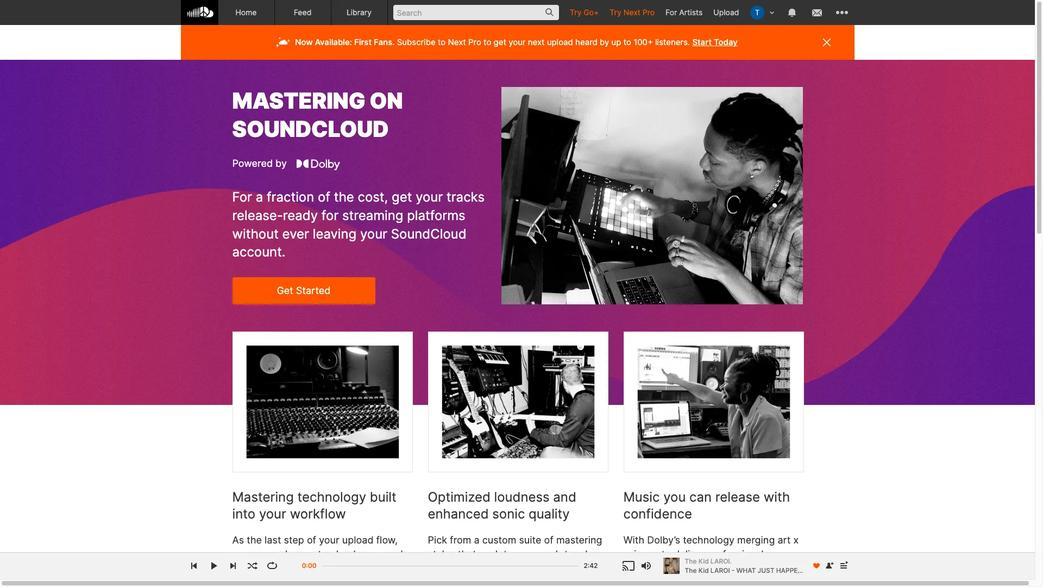 Task type: describe. For each thing, give the bounding box(es) containing it.
get started
[[277, 285, 331, 296]]

for for for a fraction of the cost, get your tracks release-ready for streaming platforms without ever leaving your soundcloud account.
[[232, 189, 252, 205]]

and inside pick from a custom suite of mastering styles that sculpt your song's tonal balance and dynamic range while preserving its original inte
[[467, 562, 485, 573]]

sonic
[[493, 506, 525, 522]]

art
[[778, 535, 791, 546]]

science
[[624, 548, 659, 560]]

0 vertical spatial upload
[[547, 37, 573, 47]]

streaming
[[342, 208, 404, 223]]

release
[[716, 489, 761, 505]]

get
[[277, 285, 293, 296]]

master
[[378, 562, 410, 573]]

powered
[[232, 158, 273, 169]]

results,
[[669, 562, 703, 573]]

now available: first fans. subscribe to next pro to get your next upload heard by up to 100+ listeners. start today
[[295, 37, 738, 47]]

2 kid from the top
[[699, 566, 709, 574]]

dolby's
[[648, 535, 681, 546]]

flow,
[[377, 535, 398, 546]]

enhanced
[[428, 506, 489, 522]]

as the last step of your upload flow, you can make any track release-ready in minutes for one low cost per master
[[232, 535, 410, 573]]

0 horizontal spatial pro
[[469, 37, 482, 47]]

last
[[265, 535, 281, 546]]

that
[[458, 548, 477, 560]]

platforms
[[407, 208, 466, 223]]

what
[[737, 566, 756, 574]]

fans.
[[374, 37, 395, 47]]

of inside pick from a custom suite of mastering styles that sculpt your song's tonal balance and dynamic range while preserving its original inte
[[544, 535, 554, 546]]

the inside for a fraction of the cost, get your tracks release-ready for streaming platforms without ever leaving your soundcloud account.
[[334, 189, 354, 205]]

library link
[[331, 0, 388, 25]]

on
[[370, 88, 403, 114]]

track
[[318, 548, 342, 560]]

soundcloud inside mastering on soundcloud
[[232, 116, 389, 142]]

today
[[714, 37, 738, 47]]

range
[[529, 562, 556, 573]]

built
[[370, 489, 397, 505]]

laroi
[[711, 566, 730, 574]]

cost,
[[358, 189, 388, 205]]

to right up
[[624, 37, 632, 47]]

in
[[232, 562, 240, 573]]

styles
[[428, 548, 455, 560]]

now
[[295, 37, 313, 47]]

2 the from the top
[[685, 566, 697, 574]]

world
[[741, 576, 766, 587]]

a inside for a fraction of the cost, get your tracks release-ready for streaming platforms without ever leaving your soundcloud account.
[[256, 189, 263, 205]]

feed link
[[275, 0, 331, 25]]

the kid laroi. link
[[685, 557, 806, 566]]

balance
[[428, 562, 464, 573]]

1 horizontal spatial get
[[494, 37, 507, 47]]

mastering for mastering on soundcloud
[[232, 88, 366, 114]]

pick from a custom suite of mastering styles that sculpt your song's tonal balance and dynamic range while preserving its original inte
[[428, 535, 603, 587]]

cost
[[337, 562, 357, 573]]

your inside as the last step of your upload flow, you can make any track release-ready in minutes for one low cost per master
[[319, 535, 340, 546]]

low
[[318, 562, 334, 573]]

optimized loudness and enhanced sonic quality
[[428, 489, 577, 522]]

merging
[[738, 535, 775, 546]]

x
[[794, 535, 799, 546]]

for artists link
[[661, 0, 709, 24]]

go+
[[584, 8, 599, 17]]

0 horizontal spatial next
[[448, 37, 466, 47]]

for inside for a fraction of the cost, get your tracks release-ready for streaming platforms without ever leaving your soundcloud account.
[[322, 208, 339, 223]]

the inside as the last step of your upload flow, you can make any track release-ready in minutes for one low cost per master
[[247, 535, 262, 546]]

100+
[[634, 37, 653, 47]]

by inside with dolby's technology merging art x science to deliver professional- sounding results, your work will be ready to be heard by the world
[[709, 576, 720, 587]]

music you can release with confidence
[[624, 489, 791, 522]]

leaving
[[313, 226, 357, 242]]

start today link
[[693, 37, 738, 47]]

original
[[494, 576, 527, 587]]

of inside for a fraction of the cost, get your tracks release-ready for streaming platforms without ever leaving your soundcloud account.
[[318, 189, 331, 205]]

happened
[[777, 566, 812, 574]]

ready inside for a fraction of the cost, get your tracks release-ready for streaming platforms without ever leaving your soundcloud account.
[[283, 208, 318, 223]]

0:00
[[302, 562, 317, 570]]

1 horizontal spatial next
[[624, 8, 641, 17]]

without
[[232, 226, 279, 242]]

minutes
[[243, 562, 280, 573]]

with
[[624, 535, 645, 546]]

the kid laroi - what just happened element
[[664, 558, 680, 574]]

and inside optimized loudness and enhanced sonic quality
[[554, 489, 577, 505]]

listeners.
[[656, 37, 691, 47]]

loudness
[[494, 489, 550, 505]]

music
[[624, 489, 660, 505]]

suite
[[519, 535, 542, 546]]

try go+ link
[[565, 0, 605, 24]]

dolby image
[[297, 157, 340, 172]]

library
[[347, 8, 372, 17]]

Search search field
[[393, 5, 559, 20]]

mastering technology built into your workflow
[[232, 489, 397, 522]]

while
[[558, 562, 582, 573]]

make
[[271, 548, 296, 560]]

release- inside as the last step of your upload flow, you can make any track release-ready in minutes for one low cost per master
[[344, 548, 383, 560]]



Task type: locate. For each thing, give the bounding box(es) containing it.
ready inside with dolby's technology merging art x science to deliver professional- sounding results, your work will be ready to be heard by the world
[[624, 576, 650, 587]]

by left up
[[600, 37, 610, 47]]

will
[[754, 562, 769, 573]]

1 vertical spatial can
[[252, 548, 269, 560]]

0 horizontal spatial by
[[276, 158, 287, 169]]

1 try from the left
[[570, 8, 582, 17]]

mastering inside mastering technology built into your workflow
[[232, 489, 294, 505]]

technology inside mastering technology built into your workflow
[[298, 489, 366, 505]]

0 vertical spatial mastering
[[232, 88, 366, 114]]

next up 100+ at the right top of the page
[[624, 8, 641, 17]]

technology up workflow
[[298, 489, 366, 505]]

0 vertical spatial and
[[554, 489, 577, 505]]

its
[[480, 576, 491, 587]]

the kid laroi. the kid laroi - what just happened
[[685, 557, 812, 574]]

you
[[664, 489, 686, 505], [232, 548, 249, 560]]

pick
[[428, 535, 447, 546]]

can inside as the last step of your upload flow, you can make any track release-ready in minutes for one low cost per master
[[252, 548, 269, 560]]

a
[[256, 189, 263, 205], [474, 535, 480, 546]]

your
[[509, 37, 526, 47], [416, 189, 443, 205], [360, 226, 388, 242], [259, 506, 286, 522], [319, 535, 340, 546], [510, 548, 531, 560], [705, 562, 726, 573]]

1 vertical spatial be
[[665, 576, 677, 587]]

technology inside with dolby's technology merging art x science to deliver professional- sounding results, your work will be ready to be heard by the world
[[683, 535, 735, 546]]

1 vertical spatial pro
[[469, 37, 482, 47]]

try for try next pro
[[610, 8, 622, 17]]

start
[[693, 37, 712, 47]]

fraction
[[267, 189, 314, 205]]

2 vertical spatial by
[[709, 576, 720, 587]]

next up image
[[837, 559, 851, 572]]

None search field
[[388, 0, 565, 24]]

by right powered
[[276, 158, 287, 169]]

1 vertical spatial mastering
[[232, 489, 294, 505]]

0 vertical spatial kid
[[699, 557, 709, 565]]

can inside music you can release with confidence
[[690, 489, 712, 505]]

be right will
[[772, 562, 783, 573]]

release- up the without
[[232, 208, 283, 223]]

0 horizontal spatial technology
[[298, 489, 366, 505]]

0 horizontal spatial the
[[247, 535, 262, 546]]

1 vertical spatial for
[[232, 189, 252, 205]]

the right the kid laroi - what just happened element at the bottom of page
[[685, 557, 697, 565]]

from
[[450, 535, 472, 546]]

1 kid from the top
[[699, 557, 709, 565]]

professional-
[[708, 548, 769, 560]]

2 horizontal spatial of
[[544, 535, 554, 546]]

powered by
[[232, 158, 287, 169]]

and
[[554, 489, 577, 505], [467, 562, 485, 573]]

step
[[284, 535, 304, 546]]

1 vertical spatial the
[[247, 535, 262, 546]]

upload right next
[[547, 37, 573, 47]]

kid left laroi.
[[699, 557, 709, 565]]

kid
[[699, 557, 709, 565], [699, 566, 709, 574]]

for down make
[[283, 562, 295, 573]]

heard
[[576, 37, 598, 47], [679, 576, 706, 587]]

0 vertical spatial technology
[[298, 489, 366, 505]]

the down deliver
[[685, 566, 697, 574]]

0 horizontal spatial release-
[[232, 208, 283, 223]]

0 vertical spatial you
[[664, 489, 686, 505]]

with dolby's technology merging art x science to deliver professional- sounding results, your work will be ready to be heard by the world
[[624, 535, 799, 587]]

first
[[354, 37, 372, 47]]

0 vertical spatial heard
[[576, 37, 598, 47]]

0 horizontal spatial you
[[232, 548, 249, 560]]

to down search 'search box'
[[484, 37, 492, 47]]

2 vertical spatial ready
[[624, 576, 650, 587]]

next
[[528, 37, 545, 47]]

0 vertical spatial ready
[[283, 208, 318, 223]]

1 horizontal spatial be
[[772, 562, 783, 573]]

one
[[298, 562, 315, 573]]

tracks
[[447, 189, 485, 205]]

mastering
[[557, 535, 603, 546]]

heard left up
[[576, 37, 598, 47]]

0 horizontal spatial and
[[467, 562, 485, 573]]

1 vertical spatial for
[[283, 562, 295, 573]]

account.
[[232, 244, 286, 260]]

-
[[732, 566, 735, 574]]

and down that at the bottom of page
[[467, 562, 485, 573]]

optimized
[[428, 489, 491, 505]]

0 vertical spatial next
[[624, 8, 641, 17]]

1 vertical spatial the
[[685, 566, 697, 574]]

mastering on soundcloud
[[232, 88, 403, 142]]

ever
[[282, 226, 309, 242]]

1 horizontal spatial can
[[690, 489, 712, 505]]

1 horizontal spatial and
[[554, 489, 577, 505]]

0 horizontal spatial ready
[[283, 208, 318, 223]]

1 vertical spatial heard
[[679, 576, 706, 587]]

try for try go+
[[570, 8, 582, 17]]

1 vertical spatial next
[[448, 37, 466, 47]]

0 horizontal spatial can
[[252, 548, 269, 560]]

your down suite
[[510, 548, 531, 560]]

2 try from the left
[[610, 8, 622, 17]]

0 horizontal spatial a
[[256, 189, 263, 205]]

try next pro
[[610, 8, 655, 17]]

your left next
[[509, 37, 526, 47]]

0 vertical spatial pro
[[643, 8, 655, 17]]

2 vertical spatial the
[[723, 576, 738, 587]]

technology up deliver
[[683, 535, 735, 546]]

for for for artists
[[666, 8, 677, 17]]

progress bar
[[322, 560, 579, 578]]

your up the platforms
[[416, 189, 443, 205]]

1 vertical spatial by
[[276, 158, 287, 169]]

pro up 100+ at the right top of the page
[[643, 8, 655, 17]]

0 horizontal spatial upload
[[342, 535, 374, 546]]

next down search 'search box'
[[448, 37, 466, 47]]

you up confidence
[[664, 489, 686, 505]]

tara schultz's avatar element
[[750, 5, 765, 20]]

1 horizontal spatial the
[[334, 189, 354, 205]]

the
[[685, 557, 697, 565], [685, 566, 697, 574]]

1 horizontal spatial technology
[[683, 535, 735, 546]]

your down streaming
[[360, 226, 388, 242]]

be down the kid laroi - what just happened element at the bottom of page
[[665, 576, 677, 587]]

0 horizontal spatial get
[[392, 189, 412, 205]]

a left fraction
[[256, 189, 263, 205]]

1 horizontal spatial upload
[[547, 37, 573, 47]]

of
[[318, 189, 331, 205], [307, 535, 316, 546], [544, 535, 554, 546]]

mastering for mastering technology built into your workflow
[[232, 489, 294, 505]]

technology
[[298, 489, 366, 505], [683, 535, 735, 546]]

your inside with dolby's technology merging art x science to deliver professional- sounding results, your work will be ready to be heard by the world
[[705, 562, 726, 573]]

up
[[612, 37, 622, 47]]

mastering
[[232, 88, 366, 114], [232, 489, 294, 505]]

for down powered
[[232, 189, 252, 205]]

try right go+ on the right top of the page
[[610, 8, 622, 17]]

soundcloud inside for a fraction of the cost, get your tracks release-ready for streaming platforms without ever leaving your soundcloud account.
[[391, 226, 467, 242]]

to down dolby's
[[662, 548, 671, 560]]

2:42
[[584, 562, 598, 570]]

feed
[[294, 8, 312, 17]]

1 horizontal spatial a
[[474, 535, 480, 546]]

0 horizontal spatial soundcloud
[[232, 116, 389, 142]]

0 vertical spatial for
[[322, 208, 339, 223]]

0 vertical spatial get
[[494, 37, 507, 47]]

with
[[764, 489, 791, 505]]

you inside as the last step of your upload flow, you can make any track release-ready in minutes for one low cost per master
[[232, 548, 249, 560]]

0 horizontal spatial heard
[[576, 37, 598, 47]]

1 vertical spatial release-
[[344, 548, 383, 560]]

0 vertical spatial for
[[666, 8, 677, 17]]

the inside with dolby's technology merging art x science to deliver professional- sounding results, your work will be ready to be heard by the world
[[723, 576, 738, 587]]

your left "-"
[[705, 562, 726, 573]]

1 horizontal spatial release-
[[344, 548, 383, 560]]

available:
[[315, 37, 352, 47]]

0 vertical spatial the
[[334, 189, 354, 205]]

get inside for a fraction of the cost, get your tracks release-ready for streaming platforms without ever leaving your soundcloud account.
[[392, 189, 412, 205]]

into
[[232, 506, 256, 522]]

workflow
[[290, 506, 346, 522]]

ready up master
[[383, 548, 409, 560]]

1 vertical spatial get
[[392, 189, 412, 205]]

get right 'cost,'
[[392, 189, 412, 205]]

1 horizontal spatial of
[[318, 189, 331, 205]]

0 horizontal spatial for
[[232, 189, 252, 205]]

release- inside for a fraction of the cost, get your tracks release-ready for streaming platforms without ever leaving your soundcloud account.
[[232, 208, 283, 223]]

get
[[494, 37, 507, 47], [392, 189, 412, 205]]

0 vertical spatial can
[[690, 489, 712, 505]]

as
[[232, 535, 244, 546]]

1 vertical spatial technology
[[683, 535, 735, 546]]

of up the any
[[307, 535, 316, 546]]

1 horizontal spatial for
[[666, 8, 677, 17]]

upload
[[714, 8, 740, 17]]

1 vertical spatial you
[[232, 548, 249, 560]]

you inside music you can release with confidence
[[664, 489, 686, 505]]

1 horizontal spatial ready
[[383, 548, 409, 560]]

0 vertical spatial be
[[772, 562, 783, 573]]

a right from
[[474, 535, 480, 546]]

0 vertical spatial by
[[600, 37, 610, 47]]

try next pro link
[[605, 0, 661, 24]]

for
[[666, 8, 677, 17], [232, 189, 252, 205]]

1 vertical spatial a
[[474, 535, 480, 546]]

your inside mastering technology built into your workflow
[[259, 506, 286, 522]]

release- up 'per'
[[344, 548, 383, 560]]

laroi.
[[711, 557, 732, 565]]

0 horizontal spatial for
[[283, 562, 295, 573]]

2 horizontal spatial ready
[[624, 576, 650, 587]]

1 mastering from the top
[[232, 88, 366, 114]]

0 vertical spatial release-
[[232, 208, 283, 223]]

1 horizontal spatial for
[[322, 208, 339, 223]]

0 vertical spatial a
[[256, 189, 263, 205]]

for
[[322, 208, 339, 223], [283, 562, 295, 573]]

upload
[[547, 37, 573, 47], [342, 535, 374, 546]]

and up the quality at the right bottom of the page
[[554, 489, 577, 505]]

try go+
[[570, 8, 599, 17]]

kid left laroi
[[699, 566, 709, 574]]

the right as
[[247, 535, 262, 546]]

pro down search 'search box'
[[469, 37, 482, 47]]

upload inside as the last step of your upload flow, you can make any track release-ready in minutes for one low cost per master
[[342, 535, 374, 546]]

1 horizontal spatial you
[[664, 489, 686, 505]]

tonal
[[565, 548, 588, 560]]

1 horizontal spatial by
[[600, 37, 610, 47]]

1 vertical spatial upload
[[342, 535, 374, 546]]

2 horizontal spatial the
[[723, 576, 738, 587]]

get started button
[[232, 277, 375, 304]]

try
[[570, 8, 582, 17], [610, 8, 622, 17]]

your up track
[[319, 535, 340, 546]]

dynamic
[[487, 562, 526, 573]]

upload link
[[709, 0, 745, 24]]

for left artists on the right top of page
[[666, 8, 677, 17]]

1 vertical spatial ready
[[383, 548, 409, 560]]

1 vertical spatial kid
[[699, 566, 709, 574]]

0 vertical spatial soundcloud
[[232, 116, 389, 142]]

1 vertical spatial and
[[467, 562, 485, 573]]

0 horizontal spatial be
[[665, 576, 677, 587]]

pro
[[643, 8, 655, 17], [469, 37, 482, 47]]

soundcloud up dolby image
[[232, 116, 389, 142]]

deliver
[[674, 548, 705, 560]]

1 horizontal spatial pro
[[643, 8, 655, 17]]

work
[[729, 562, 751, 573]]

0 horizontal spatial try
[[570, 8, 582, 17]]

ready up ever
[[283, 208, 318, 223]]

1 horizontal spatial try
[[610, 8, 622, 17]]

can up "minutes"
[[252, 548, 269, 560]]

for inside for a fraction of the cost, get your tracks release-ready for streaming platforms without ever leaving your soundcloud account.
[[232, 189, 252, 205]]

ready down sounding
[[624, 576, 650, 587]]

try left go+ on the right top of the page
[[570, 8, 582, 17]]

0 horizontal spatial of
[[307, 535, 316, 546]]

per
[[359, 562, 375, 573]]

your inside pick from a custom suite of mastering styles that sculpt your song's tonal balance and dynamic range while preserving its original inte
[[510, 548, 531, 560]]

your up last
[[259, 506, 286, 522]]

confidence
[[624, 506, 693, 522]]

by
[[600, 37, 610, 47], [276, 158, 287, 169], [709, 576, 720, 587]]

ready
[[283, 208, 318, 223], [383, 548, 409, 560], [624, 576, 650, 587]]

1 horizontal spatial heard
[[679, 576, 706, 587]]

soundcloud
[[232, 116, 389, 142], [391, 226, 467, 242]]

for artists
[[666, 8, 703, 17]]

sculpt
[[479, 548, 508, 560]]

the kid laroi - what just happened link
[[685, 566, 812, 575]]

can left release
[[690, 489, 712, 505]]

artists
[[680, 8, 703, 17]]

soundcloud down the platforms
[[391, 226, 467, 242]]

1 horizontal spatial soundcloud
[[391, 226, 467, 242]]

to down sounding
[[653, 576, 662, 587]]

any
[[299, 548, 315, 560]]

the left 'cost,'
[[334, 189, 354, 205]]

for inside as the last step of your upload flow, you can make any track release-ready in minutes for one low cost per master
[[283, 562, 295, 573]]

the down "-"
[[723, 576, 738, 587]]

heard inside with dolby's technology merging art x science to deliver professional- sounding results, your work will be ready to be heard by the world
[[679, 576, 706, 587]]

1 vertical spatial soundcloud
[[391, 226, 467, 242]]

2 mastering from the top
[[232, 489, 294, 505]]

heard down results,
[[679, 576, 706, 587]]

sounding
[[624, 562, 666, 573]]

you down as
[[232, 548, 249, 560]]

of down dolby image
[[318, 189, 331, 205]]

of up the song's on the bottom of the page
[[544, 535, 554, 546]]

get left next
[[494, 37, 507, 47]]

home
[[236, 8, 257, 17]]

0 vertical spatial the
[[685, 557, 697, 565]]

upload up 'per'
[[342, 535, 374, 546]]

1 the from the top
[[685, 557, 697, 565]]

for up the leaving
[[322, 208, 339, 223]]

a inside pick from a custom suite of mastering styles that sculpt your song's tonal balance and dynamic range while preserving its original inte
[[474, 535, 480, 546]]

to right subscribe
[[438, 37, 446, 47]]

subscribe
[[397, 37, 436, 47]]

by down laroi
[[709, 576, 720, 587]]

ready inside as the last step of your upload flow, you can make any track release-ready in minutes for one low cost per master
[[383, 548, 409, 560]]

mastering inside mastering on soundcloud
[[232, 88, 366, 114]]

of inside as the last step of your upload flow, you can make any track release-ready in minutes for one low cost per master
[[307, 535, 316, 546]]

2 horizontal spatial by
[[709, 576, 720, 587]]



Task type: vqa. For each thing, say whether or not it's contained in the screenshot.
PRO to the right
yes



